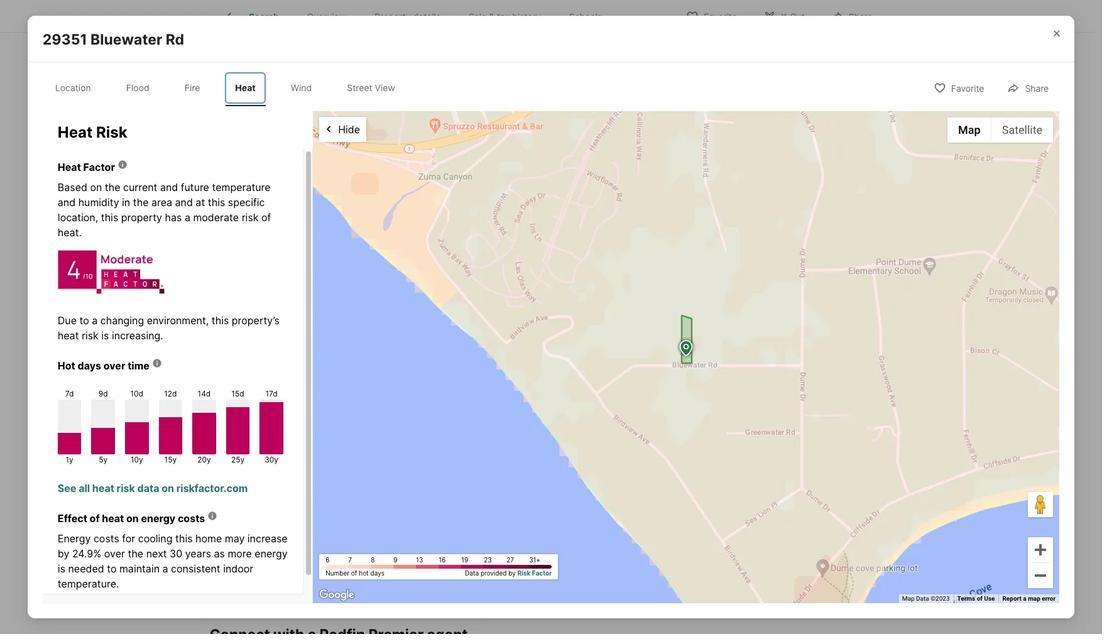 Task type: vqa. For each thing, say whether or not it's contained in the screenshot.
Share's Favorite Button
yes



Task type: locate. For each thing, give the bounding box(es) containing it.
0 horizontal spatial fireplace
[[210, 215, 251, 227]]

1 horizontal spatial street
[[531, 349, 551, 358]]

0 horizontal spatial favorite
[[704, 11, 737, 22]]

dining down "epic"
[[377, 215, 406, 227]]

wind tab
[[281, 72, 322, 104]]

share inside 29351 bluewater rd 'dialog'
[[1026, 83, 1049, 94]]

terms of use inside 29351 bluewater rd 'dialog'
[[958, 595, 996, 602]]

the up humidity
[[105, 181, 120, 193]]

canyon
[[424, 109, 458, 122]]

area
[[152, 196, 172, 209]]

0 vertical spatial terms of use
[[565, 505, 603, 512]]

risk up "hot days over time"
[[82, 329, 99, 342]]

more
[[228, 547, 252, 560]]

1 vertical spatial satellite
[[270, 350, 311, 363]]

risk up heat factor
[[96, 123, 127, 141]]

epic
[[388, 200, 408, 212]]

at inside schedule tour next available: today at 2:00 pm
[[805, 196, 812, 206]]

risk down 31+ on the left
[[518, 569, 531, 577]]

1 horizontal spatial favorite button
[[923, 75, 996, 101]]

0 horizontal spatial map
[[903, 595, 915, 602]]

heat inside tab
[[235, 83, 256, 93]]

favorite button for x-out
[[676, 3, 748, 29]]

the up maintain
[[128, 547, 143, 560]]

2 horizontal spatial an
[[514, 109, 526, 122]]

0 vertical spatial redfin
[[754, 55, 786, 68]]

and up herb
[[564, 170, 582, 182]]

street up the timeless
[[347, 83, 373, 93]]

factor
[[83, 161, 115, 173], [532, 569, 552, 577]]

views down the concept
[[461, 109, 488, 122]]

by down energy
[[58, 547, 69, 560]]

satellite
[[1003, 123, 1043, 137], [270, 350, 311, 363]]

0 horizontal spatial costs
[[94, 532, 119, 545]]

for down effect of heat on energy costs
[[122, 532, 135, 545]]

favorite for x-out
[[704, 11, 737, 22]]

home up years
[[196, 532, 222, 545]]

this up 30 at bottom left
[[175, 532, 193, 545]]

1 horizontal spatial )
[[530, 270, 534, 283]]

2.5% buyer's agent fee
[[467, 216, 576, 229]]

street view down restored
[[347, 83, 395, 93]]

1 horizontal spatial map
[[1029, 595, 1041, 602]]

use inside 29351 bluewater rd 'dialog'
[[985, 595, 996, 602]]

and left 'sq'
[[494, 124, 512, 137]]

in right resulting
[[656, 79, 664, 92]]

on down sonos
[[293, 245, 305, 258]]

flood tab
[[116, 72, 160, 104]]

1 vertical spatial fireplace
[[210, 215, 251, 227]]

0 horizontal spatial for
[[122, 532, 135, 545]]

redfin
[[754, 55, 786, 68], [286, 129, 316, 142]]

ensuite
[[551, 124, 586, 137]]

terms of use link
[[565, 505, 603, 512], [958, 595, 996, 602]]

is inside % over the next 30 years as more energy is needed to maintain a consistent indoor temperature.
[[58, 563, 65, 575]]

(424) 297-5618
[[795, 230, 864, 240]]

over down the concept
[[491, 109, 512, 122]]

tour for tour in person
[[706, 147, 726, 156]]

tour via video chat
[[785, 147, 862, 156]]

organic
[[531, 185, 566, 197]]

stars.
[[576, 215, 602, 227]]

1 horizontal spatial at
[[398, 295, 408, 308]]

this inside energy costs for cooling this home may increase by
[[175, 532, 193, 545]]

sun- down of-
[[390, 155, 413, 167]]

street view inside button
[[531, 349, 569, 358]]

23-
[[552, 295, 569, 308]]

1 horizontal spatial views
[[616, 155, 644, 167]]

0 horizontal spatial satellite button
[[260, 344, 322, 369]]

0 vertical spatial tab list
[[210, 0, 627, 32]]

sanctuary
[[377, 124, 424, 137]]

and down 'spa'
[[593, 185, 611, 197]]

heat right all
[[92, 482, 114, 495]]

1 ) from the left
[[323, 270, 327, 283]]

0 horizontal spatial energy
[[141, 512, 176, 525]]

$2,343 per sq ft
[[467, 129, 545, 142]]

risk left data
[[117, 482, 135, 495]]

kitchen
[[210, 139, 244, 152]]

elements
[[431, 79, 474, 92]]

at inside based on the current and future temperature and humidity in the area and at this specific location, this property has
[[196, 196, 205, 209]]

to inside exceptional mid-century modern masterpiece offering a rare blend of classic design and modern luxury. meticulously restored and remodeled, this gated and private circa 1957 architectural seamlessly marries iconic design elements with contemporary finishes, resulting in a residence that exudes timeless sophistication. open-concept floorplan with effortless flow and expansive walls of glass lead to inspired canyon views over an acre of meticulously landscaped grounds. primary suite sanctuary with fireplace and refined ensuite bath. gourmet kitchen with custom cabinetry and top-of-the-line appliances. sun-dappled dining room aerie. private guest house bedroom retreat. sun-soaked gym/pilates studio with panoramic views transforms a workout into an elevated experience. beautiful sparkling pool and spa with underground vault cover. outdoor cold plunge and shower. magical organic herb and vegetable garden set beneath the canopy of an epic eucalyptus tree. spacious decking with outdoor fireplace and bbq for entertaining, dining al fresco, or hanging out under the stars. vast green lawn for play. sonos sound system. a rare, serene oasis with unparalleled amenities, comfort, privacy, and land on cherished pt. dume.
[[371, 109, 380, 122]]

map inside 29351 bluewater rd 'dialog'
[[1029, 595, 1041, 602]]

redfin up '3' on the right
[[754, 55, 786, 68]]

17d
[[266, 389, 278, 398]]

12d
[[164, 389, 177, 398]]

0 horizontal spatial by
[[58, 547, 69, 560]]

an down cold
[[374, 200, 386, 212]]

entertaining,
[[314, 215, 374, 227]]

0 horizontal spatial terms of use
[[565, 505, 603, 512]]

dume.
[[373, 245, 404, 258]]

built in 1957, renovated in 1966
[[232, 187, 380, 200]]

1 vertical spatial heat
[[92, 482, 114, 495]]

over inside exceptional mid-century modern masterpiece offering a rare blend of classic design and modern luxury. meticulously restored and remodeled, this gated and private circa 1957 architectural seamlessly marries iconic design elements with contemporary finishes, resulting in a residence that exudes timeless sophistication. open-concept floorplan with effortless flow and expansive walls of glass lead to inspired canyon views over an acre of meticulously landscaped grounds. primary suite sanctuary with fireplace and refined ensuite bath. gourmet kitchen with custom cabinetry and top-of-the-line appliances. sun-dappled dining room aerie. private guest house bedroom retreat. sun-soaked gym/pilates studio with panoramic views transforms a workout into an elevated experience. beautiful sparkling pool and spa with underground vault cover. outdoor cold plunge and shower. magical organic herb and vegetable garden set beneath the canopy of an epic eucalyptus tree. spacious decking with outdoor fireplace and bbq for entertaining, dining al fresco, or hanging out under the stars. vast green lawn for play. sonos sound system. a rare, serene oasis with unparalleled amenities, comfort, privacy, and land on cherished pt. dume.
[[491, 109, 512, 122]]

directions
[[599, 349, 632, 358]]

of inside risk of heat.
[[262, 211, 271, 224]]

into
[[314, 170, 332, 182]]

1 horizontal spatial sun-
[[507, 139, 530, 152]]

1 horizontal spatial terms of use link
[[958, 595, 996, 602]]

2 horizontal spatial •
[[455, 295, 461, 308]]

29351 bluewater rd element
[[43, 16, 199, 49]]

on inside based on the current and future temperature and humidity in the area and at this specific location, this property has
[[90, 181, 102, 193]]

tour
[[697, 55, 719, 68], [706, 147, 726, 156], [785, 147, 804, 156]]

1 vertical spatial map
[[1029, 595, 1041, 602]]

1 horizontal spatial terms of use
[[958, 595, 996, 602]]

tour left person
[[706, 147, 726, 156]]

0 vertical spatial map
[[959, 123, 981, 137]]

moderate
[[193, 211, 239, 224]]

heat factor score logo image
[[58, 240, 165, 294]]

4 parking spaces
[[467, 158, 549, 171]]

and down play.
[[250, 245, 267, 258]]

favorite inside 29351 bluewater rd 'dialog'
[[952, 83, 985, 94]]

terms of use
[[565, 505, 603, 512], [958, 595, 996, 602]]

to right needed
[[107, 563, 117, 575]]

factor down 31+ on the left
[[532, 569, 552, 577]]

costs up energy costs for cooling this home may increase by
[[178, 512, 205, 525]]

1 vertical spatial report
[[1003, 595, 1022, 602]]

meticulously
[[283, 64, 343, 77]]

report a map error inside 29351 bluewater rd 'dialog'
[[1003, 595, 1056, 602]]

satellite up '17d'
[[270, 350, 311, 363]]

tour in person
[[706, 147, 765, 156]]

1 vertical spatial google image
[[316, 587, 358, 603]]

1 vertical spatial for
[[235, 230, 248, 243]]

terms
[[565, 505, 583, 512], [958, 595, 976, 602]]

1 horizontal spatial map
[[959, 123, 981, 137]]

heat up based
[[58, 161, 81, 173]]

1 vertical spatial sun-
[[390, 155, 413, 167]]

google image
[[213, 497, 254, 514], [316, 587, 358, 603]]

1 horizontal spatial costs
[[178, 512, 205, 525]]

1 vertical spatial over
[[104, 359, 125, 372]]

1 horizontal spatial view
[[553, 349, 569, 358]]

0 horizontal spatial home
[[196, 532, 222, 545]]

0 horizontal spatial dining
[[377, 215, 406, 227]]

rare,
[[389, 230, 411, 243]]

heat inside due to a changing environment, this property's heat risk is increasing.
[[58, 329, 79, 342]]

lawn
[[210, 230, 232, 243]]

at for just now (nov 2, 2023 at 11:35am) • source: themls # 23-327253
[[398, 295, 408, 308]]

tab list containing location
[[43, 70, 418, 106]]

) down residential
[[530, 270, 534, 283]]

agent down baker
[[296, 270, 323, 283]]

history
[[513, 11, 541, 22]]

see all heat risk data on riskfactor.com
[[58, 482, 248, 495]]

menu bar
[[948, 117, 1054, 143]]

terms of use for bottommost terms of use link
[[958, 595, 996, 602]]

tab list
[[210, 0, 627, 32], [43, 70, 418, 106]]

is left needed
[[58, 563, 65, 575]]

0 vertical spatial share
[[849, 11, 873, 22]]

and down the suite
[[356, 139, 374, 152]]

1 vertical spatial data
[[917, 595, 930, 602]]

0 horizontal spatial report
[[610, 505, 629, 512]]

1 vertical spatial view
[[553, 349, 569, 358]]

tour up 2
[[697, 55, 719, 68]]

with up 2
[[722, 55, 743, 68]]

0 vertical spatial costs
[[178, 512, 205, 525]]

2 vertical spatial heat
[[102, 512, 124, 525]]

circa
[[573, 64, 595, 77]]

a
[[471, 49, 477, 61], [746, 55, 752, 68], [210, 94, 215, 107], [264, 170, 270, 182], [185, 211, 190, 224], [728, 230, 733, 240], [92, 314, 98, 327], [631, 505, 634, 512], [328, 536, 333, 549], [163, 563, 168, 575], [1024, 595, 1027, 602]]

property details tab
[[361, 2, 455, 32]]

outdoor
[[600, 200, 638, 212]]

is inside due to a changing environment, this property's heat risk is increasing.
[[101, 329, 109, 342]]

0 horizontal spatial share
[[849, 11, 873, 22]]

0 vertical spatial heat
[[235, 83, 256, 93]]

google image down riskfactor.com
[[213, 497, 254, 514]]

0 vertical spatial heat
[[58, 329, 79, 342]]

share for 'share' button to the left
[[849, 11, 873, 22]]

green
[[628, 215, 656, 227]]

0 horizontal spatial views
[[461, 109, 488, 122]]

0 horizontal spatial report a map error link
[[610, 505, 664, 512]]

and up 1957
[[613, 49, 631, 61]]

1 horizontal spatial design
[[578, 49, 610, 61]]

heat right effect
[[102, 512, 124, 525]]

0 horizontal spatial redfin
[[286, 129, 316, 142]]

an up refined
[[514, 109, 526, 122]]

next
[[146, 547, 167, 560]]

home
[[287, 9, 326, 27], [196, 532, 222, 545]]

0 vertical spatial google image
[[213, 497, 254, 514]]

agent down residential
[[503, 270, 530, 283]]

spaces
[[515, 158, 549, 171]]

satellite inside 29351 bluewater rd 'dialog'
[[1003, 123, 1043, 137]]

0 vertical spatial share button
[[821, 3, 884, 29]]

redfin down walls
[[286, 129, 316, 142]]

number
[[326, 569, 350, 577]]

to inside % over the next 30 years as more energy is needed to maintain a consistent indoor temperature.
[[107, 563, 117, 575]]

view inside button
[[553, 349, 569, 358]]

1 horizontal spatial risk
[[518, 569, 531, 577]]

sound
[[308, 230, 337, 243]]

1 vertical spatial views
[[616, 155, 644, 167]]

list box
[[697, 137, 874, 165]]

premier
[[788, 55, 826, 68]]

1 vertical spatial terms of use
[[958, 595, 996, 602]]

menu bar containing map
[[948, 117, 1054, 143]]

tab list for share
[[43, 70, 418, 106]]

soaked
[[413, 155, 447, 167]]

error inside 29351 bluewater rd 'dialog'
[[1043, 595, 1056, 602]]

and up play.
[[254, 215, 271, 227]]

heat up heat factor
[[58, 123, 93, 141]]

1 vertical spatial energy
[[255, 547, 288, 560]]

map for map data ©2023
[[903, 595, 915, 602]]

view left directions "button"
[[553, 349, 569, 358]]

in left 1966
[[345, 187, 353, 200]]

todd
[[256, 255, 280, 268]]

this left the property's
[[212, 314, 229, 327]]

fresco,
[[419, 215, 452, 227]]

view up "sophistication."
[[375, 83, 395, 93]]

29351 bluewater rd
[[43, 31, 184, 49]]

1 horizontal spatial error
[[1043, 595, 1056, 602]]

masterpiece
[[370, 49, 429, 61]]

4 down "appliances."
[[467, 158, 474, 171]]

street
[[347, 83, 373, 93], [531, 349, 551, 358]]

2 vertical spatial risk
[[117, 482, 135, 495]]

a inside % over the next 30 years as more energy is needed to maintain a consistent indoor temperature.
[[163, 563, 168, 575]]

in inside list box
[[727, 147, 734, 156]]

1 horizontal spatial •
[[398, 255, 403, 268]]

vegetable
[[614, 185, 661, 197]]

and down the masterpiece
[[389, 64, 407, 77]]

on up humidity
[[90, 181, 102, 193]]

satellite right map popup button
[[1003, 123, 1043, 137]]

0 vertical spatial to
[[371, 109, 380, 122]]

map inside popup button
[[959, 123, 981, 137]]

location
[[55, 83, 91, 93]]

1 vertical spatial terms
[[958, 595, 976, 602]]

is for needed
[[58, 563, 65, 575]]

sophistication.
[[369, 94, 438, 107]]

1 vertical spatial share
[[1026, 83, 1049, 94]]

lead
[[348, 109, 368, 122]]

and up landscaped
[[210, 109, 227, 122]]

tab list inside 29351 bluewater rd 'dialog'
[[43, 70, 418, 106]]

contemporary
[[500, 79, 567, 92]]

tab list down exceptional
[[43, 70, 418, 106]]

with down finishes,
[[557, 94, 577, 107]]

1 horizontal spatial satellite button
[[992, 117, 1054, 143]]

• left source:
[[455, 295, 461, 308]]

0 horizontal spatial street
[[347, 83, 373, 93]]

with up the pool
[[540, 155, 561, 167]]

cabinetry
[[308, 139, 353, 152]]

over left time
[[104, 359, 125, 372]]

1 horizontal spatial fireplace
[[450, 124, 491, 137]]

tour left 'via'
[[785, 147, 804, 156]]

(nov
[[333, 295, 356, 308]]

report inside 29351 bluewater rd 'dialog'
[[1003, 595, 1022, 602]]

home up century
[[287, 9, 326, 27]]

0 vertical spatial street view
[[347, 83, 395, 93]]

0 vertical spatial terms of use link
[[565, 505, 603, 512]]

in inside based on the current and future temperature and humidity in the area and at this specific location, this property has
[[122, 196, 130, 209]]

0 horizontal spatial factor
[[83, 161, 115, 173]]

factor up based
[[83, 161, 115, 173]]

of
[[531, 49, 541, 61], [308, 109, 317, 122], [552, 109, 562, 122], [361, 200, 371, 212], [262, 211, 271, 224], [585, 505, 591, 512], [90, 512, 100, 525], [351, 569, 357, 577], [977, 595, 983, 602]]

sale
[[469, 11, 487, 22]]

10d
[[130, 389, 143, 398]]

2 vertical spatial heat
[[58, 161, 81, 173]]

1 horizontal spatial is
[[101, 329, 109, 342]]

data down 19
[[465, 569, 479, 577]]

8
[[371, 556, 375, 564]]

data
[[137, 482, 159, 495]]

0 vertical spatial views
[[461, 109, 488, 122]]

an right into
[[334, 170, 346, 182]]

0 horizontal spatial days
[[78, 359, 101, 372]]

$2,343
[[467, 129, 502, 142]]

energy down increase
[[255, 547, 288, 560]]

heat inside see all heat risk data on riskfactor.com link
[[92, 482, 114, 495]]

0 vertical spatial is
[[101, 329, 109, 342]]

herb
[[569, 185, 591, 197]]

fireplace down garden
[[210, 215, 251, 227]]

0 vertical spatial data
[[465, 569, 479, 577]]

0 horizontal spatial data
[[465, 569, 479, 577]]

2
[[710, 84, 724, 112]]

tab list containing search
[[210, 0, 627, 32]]

• up toddbaker@coldwellbanker.com link
[[398, 255, 403, 268]]

resulting
[[612, 79, 653, 92]]

pm
[[832, 196, 843, 206]]

by down '27'
[[509, 569, 516, 577]]

has a/c
[[467, 187, 506, 200]]

1.14 acres
[[232, 216, 278, 229]]

a inside button
[[328, 536, 333, 549]]

terms of use for left terms of use link
[[565, 505, 603, 512]]

report
[[610, 505, 629, 512], [1003, 595, 1022, 602]]

map region
[[170, 0, 1103, 634], [83, 224, 727, 546]]

restored
[[346, 64, 386, 77]]

0 vertical spatial for
[[298, 215, 311, 227]]

this down humidity
[[101, 211, 118, 224]]

inspired
[[383, 109, 421, 122]]

1966
[[356, 187, 380, 200]]

None button
[[705, 70, 755, 125], [760, 71, 811, 124], [816, 71, 866, 124], [705, 70, 755, 125], [760, 71, 811, 124], [816, 71, 866, 124]]

menu bar inside 29351 bluewater rd 'dialog'
[[948, 117, 1054, 143]]

) down dre
[[323, 270, 327, 283]]

map button
[[948, 117, 992, 143]]

cooling
[[138, 532, 173, 545]]

this inside due to a changing environment, this property's heat risk is increasing.
[[212, 314, 229, 327]]

0 vertical spatial map
[[636, 505, 648, 512]]

tour for tour with a redfin premier agent
[[697, 55, 719, 68]]

expansive
[[230, 109, 278, 122]]

over right %
[[104, 547, 125, 560]]

1 vertical spatial an
[[334, 170, 346, 182]]

sun-
[[507, 139, 530, 152], [390, 155, 413, 167]]

tour for tour via video chat
[[785, 147, 804, 156]]

costs up %
[[94, 532, 119, 545]]

costs
[[178, 512, 205, 525], [94, 532, 119, 545]]

rare
[[480, 49, 499, 61]]

just now link
[[289, 295, 331, 308], [289, 295, 331, 308]]

0 vertical spatial #
[[342, 255, 348, 268]]

agent inside todd baker • dre # 01446166 • coldwell banker residential brokerage agent )
[[296, 270, 323, 283]]

blend
[[502, 49, 528, 61]]

0 vertical spatial energy
[[141, 512, 176, 525]]

for right bbq at the top left of the page
[[298, 215, 311, 227]]

4 left the next icon
[[820, 84, 835, 112]]

favorite for share
[[952, 83, 985, 94]]

street view down 23-
[[531, 349, 569, 358]]

• left dre
[[312, 255, 318, 268]]

at down future
[[196, 196, 205, 209]]

sun- up studio
[[507, 139, 530, 152]]

1 horizontal spatial factor
[[532, 569, 552, 577]]

favorite button
[[676, 3, 748, 29], [923, 75, 996, 101]]

2 vertical spatial to
[[107, 563, 117, 575]]

energy up 'cooling'
[[141, 512, 176, 525]]

4 inside the '4 saturday'
[[820, 84, 835, 112]]

google image down "number"
[[316, 587, 358, 603]]

1 horizontal spatial favorite
[[952, 83, 985, 94]]

this down rare
[[466, 64, 483, 77]]

seamlessly
[[272, 79, 324, 92]]

at right 2023
[[398, 295, 408, 308]]

at down tour
[[805, 196, 812, 206]]

humidity
[[78, 196, 119, 209]]

days
[[78, 359, 101, 372], [371, 569, 385, 577]]

1 vertical spatial map
[[903, 595, 915, 602]]

0 horizontal spatial sun-
[[390, 155, 413, 167]]

street view
[[347, 83, 395, 93], [531, 349, 569, 358]]

to right lead at the left top of page
[[371, 109, 380, 122]]

design up circa
[[578, 49, 610, 61]]

&
[[489, 11, 495, 22]]

architectural
[[210, 79, 269, 92]]

tab list up the masterpiece
[[210, 0, 627, 32]]

on inside exceptional mid-century modern masterpiece offering a rare blend of classic design and modern luxury. meticulously restored and remodeled, this gated and private circa 1957 architectural seamlessly marries iconic design elements with contemporary finishes, resulting in a residence that exudes timeless sophistication. open-concept floorplan with effortless flow and expansive walls of glass lead to inspired canyon views over an acre of meticulously landscaped grounds. primary suite sanctuary with fireplace and refined ensuite bath. gourmet kitchen with custom cabinetry and top-of-the-line appliances. sun-dappled dining room aerie. private guest house bedroom retreat. sun-soaked gym/pilates studio with panoramic views transforms a workout into an elevated experience. beautiful sparkling pool and spa with underground vault cover. outdoor cold plunge and shower. magical organic herb and vegetable garden set beneath the canopy of an epic eucalyptus tree. spacious decking with outdoor fireplace and bbq for entertaining, dining al fresco, or hanging out under the stars. vast green lawn for play. sonos sound system. a rare, serene oasis with unparalleled amenities, comfort, privacy, and land on cherished pt. dume.
[[293, 245, 305, 258]]



Task type: describe. For each thing, give the bounding box(es) containing it.
exceptional mid-century modern masterpiece offering a rare blend of classic design and modern luxury. meticulously restored and remodeled, this gated and private circa 1957 architectural seamlessly marries iconic design elements with contemporary finishes, resulting in a residence that exudes timeless sophistication. open-concept floorplan with effortless flow and expansive walls of glass lead to inspired canyon views over an acre of meticulously landscaped grounds. primary suite sanctuary with fireplace and refined ensuite bath. gourmet kitchen with custom cabinetry and top-of-the-line appliances. sun-dappled dining room aerie. private guest house bedroom retreat. sun-soaked gym/pilates studio with panoramic views transforms a workout into an elevated experience. beautiful sparkling pool and spa with underground vault cover. outdoor cold plunge and shower. magical organic herb and vegetable garden set beneath the canopy of an epic eucalyptus tree. spacious decking with outdoor fireplace and bbq for entertaining, dining al fresco, or hanging out under the stars. vast green lawn for play. sonos sound system. a rare, serene oasis with unparalleled amenities, comfort, privacy, and land on cherished pt. dume.
[[210, 49, 664, 258]]

workout
[[272, 170, 311, 182]]

energy costs for cooling this home may increase by
[[58, 532, 288, 560]]

the down the cover.
[[306, 200, 321, 212]]

agent down decking
[[531, 216, 558, 229]]

and up area on the top
[[160, 181, 178, 193]]

and up eucalyptus
[[431, 185, 449, 197]]

home inside energy costs for cooling this home may increase by
[[196, 532, 222, 545]]

and up 'contemporary'
[[516, 64, 534, 77]]

beautiful
[[450, 170, 492, 182]]

2 thursday
[[710, 84, 745, 119]]

1 vertical spatial #
[[546, 295, 552, 308]]

this inside exceptional mid-century modern masterpiece offering a rare blend of classic design and modern luxury. meticulously restored and remodeled, this gated and private circa 1957 architectural seamlessly marries iconic design elements with contemporary finishes, resulting in a residence that exudes timeless sophistication. open-concept floorplan with effortless flow and expansive walls of glass lead to inspired canyon views over an acre of meticulously landscaped grounds. primary suite sanctuary with fireplace and refined ensuite bath. gourmet kitchen with custom cabinetry and top-of-the-line appliances. sun-dappled dining room aerie. private guest house bedroom retreat. sun-soaked gym/pilates studio with panoramic views transforms a workout into an elevated experience. beautiful sparkling pool and spa with underground vault cover. outdoor cold plunge and shower. magical organic herb and vegetable garden set beneath the canopy of an epic eucalyptus tree. spacious decking with outdoor fireplace and bbq for entertaining, dining al fresco, or hanging out under the stars. vast green lawn for play. sonos sound system. a rare, serene oasis with unparalleled amenities, comfort, privacy, and land on cherished pt. dume.
[[466, 64, 483, 77]]

with up the concept
[[477, 79, 497, 92]]

terms inside 29351 bluewater rd 'dialog'
[[958, 595, 976, 602]]

energy inside % over the next 30 years as more energy is needed to maintain a consistent indoor temperature.
[[255, 547, 288, 560]]

7
[[348, 556, 352, 564]]

risk inside risk of heat.
[[242, 211, 259, 224]]

1 vertical spatial redfin
[[286, 129, 316, 142]]

street view tab
[[337, 72, 405, 104]]

1957
[[598, 64, 621, 77]]

the inside % over the next 30 years as more energy is needed to maintain a consistent indoor temperature.
[[128, 547, 143, 560]]

and down based
[[58, 196, 76, 209]]

sq
[[523, 129, 535, 142]]

video
[[820, 147, 841, 156]]

a
[[380, 230, 387, 243]]

risk factor link
[[518, 569, 552, 577]]

0 horizontal spatial map
[[636, 505, 648, 512]]

x-out
[[781, 11, 805, 22]]

view inside tab
[[375, 83, 395, 93]]

1 horizontal spatial redfin
[[754, 55, 786, 68]]

energy
[[58, 532, 91, 545]]

landscaped
[[210, 124, 265, 137]]

use for left terms of use link
[[592, 505, 603, 512]]

1 vertical spatial terms of use link
[[958, 595, 996, 602]]

16
[[439, 556, 446, 564]]

per
[[505, 129, 520, 142]]

eucalyptus
[[411, 200, 463, 212]]

1 vertical spatial risk
[[518, 569, 531, 577]]

with up line
[[427, 124, 447, 137]]

x-out button
[[753, 3, 816, 29]]

studio
[[508, 155, 538, 167]]

refined
[[515, 124, 548, 137]]

question
[[735, 230, 773, 240]]

timeless
[[327, 94, 366, 107]]

1 horizontal spatial for
[[235, 230, 248, 243]]

sale & tax history tab
[[455, 2, 555, 32]]

2 ) from the left
[[530, 270, 534, 283]]

the down current
[[133, 196, 149, 209]]

out
[[508, 215, 524, 227]]

0 horizontal spatial •
[[312, 255, 318, 268]]

street view inside tab
[[347, 83, 395, 93]]

decking
[[537, 200, 574, 212]]

tree.
[[466, 200, 488, 212]]

by inside energy costs for cooling this home may increase by
[[58, 547, 69, 560]]

overview tab
[[293, 2, 361, 32]]

century
[[290, 49, 328, 61]]

1 horizontal spatial an
[[374, 200, 386, 212]]

) inside todd baker • dre # 01446166 • coldwell banker residential brokerage agent )
[[323, 270, 327, 283]]

share for 'share' button within the 29351 bluewater rd 'dialog'
[[1026, 83, 1049, 94]]

with right 'spa'
[[605, 170, 625, 182]]

0 horizontal spatial share button
[[821, 3, 884, 29]]

schools
[[570, 11, 602, 22]]

1 horizontal spatial data
[[917, 595, 930, 602]]

with up guest
[[247, 139, 268, 152]]

over inside % over the next 30 years as more energy is needed to maintain a consistent indoor temperature.
[[104, 547, 125, 560]]

1y
[[66, 455, 73, 464]]

a inside due to a changing environment, this property's heat risk is increasing.
[[92, 314, 98, 327]]

0 vertical spatial design
[[578, 49, 610, 61]]

6
[[326, 556, 330, 564]]

0 vertical spatial an
[[514, 109, 526, 122]]

bbq
[[274, 215, 295, 227]]

satellite button inside 29351 bluewater rd 'dialog'
[[992, 117, 1054, 143]]

exudes
[[289, 94, 324, 107]]

overview
[[307, 11, 347, 22]]

1 vertical spatial dining
[[377, 215, 406, 227]]

fire tab
[[175, 72, 210, 104]]

1 vertical spatial days
[[371, 569, 385, 577]]

0 vertical spatial home
[[287, 9, 326, 27]]

on redfin
[[271, 129, 316, 142]]

with down hanging
[[476, 230, 497, 243]]

see
[[58, 482, 76, 495]]

plunge
[[396, 185, 428, 197]]

2.5%
[[467, 216, 490, 229]]

map for map
[[959, 123, 981, 137]]

google image inside 29351 bluewater rd 'dialog'
[[316, 587, 358, 603]]

garden
[[210, 200, 243, 212]]

ft
[[537, 129, 545, 142]]

about this home
[[210, 9, 326, 27]]

fee
[[561, 216, 576, 229]]

1 vertical spatial satellite button
[[260, 344, 322, 369]]

person
[[736, 147, 765, 156]]

unparalleled
[[500, 230, 558, 243]]

risk inside due to a changing environment, this property's heat risk is increasing.
[[82, 329, 99, 342]]

the down decking
[[557, 215, 573, 227]]

has
[[467, 187, 486, 200]]

2 horizontal spatial for
[[298, 215, 311, 227]]

meticulously
[[565, 109, 624, 122]]

needed
[[68, 563, 104, 575]]

location tab
[[45, 72, 101, 104]]

spa
[[585, 170, 602, 182]]

schools tab
[[555, 2, 617, 32]]

cold
[[373, 185, 393, 197]]

as
[[214, 547, 225, 560]]

list box containing tour in person
[[697, 137, 874, 165]]

private
[[210, 155, 243, 167]]

hot days over time
[[58, 359, 150, 372]]

due to a changing environment, this property's heat risk is increasing.
[[58, 314, 280, 342]]

heat tab
[[225, 72, 266, 104]]

0 horizontal spatial design
[[396, 79, 428, 92]]

1 horizontal spatial risk
[[117, 482, 135, 495]]

0 vertical spatial days
[[78, 359, 101, 372]]

0 vertical spatial report
[[610, 505, 629, 512]]

this up mid-
[[257, 9, 283, 27]]

23
[[484, 556, 492, 564]]

flow
[[629, 94, 649, 107]]

in inside exceptional mid-century modern masterpiece offering a rare blend of classic design and modern luxury. meticulously restored and remodeled, this gated and private circa 1957 architectural seamlessly marries iconic design elements with contemporary finishes, resulting in a residence that exudes timeless sophistication. open-concept floorplan with effortless flow and expansive walls of glass lead to inspired canyon views over an acre of meticulously landscaped grounds. primary suite sanctuary with fireplace and refined ensuite bath. gourmet kitchen with custom cabinetry and top-of-the-line appliances. sun-dappled dining room aerie. private guest house bedroom retreat. sun-soaked gym/pilates studio with panoramic views transforms a workout into an elevated experience. beautiful sparkling pool and spa with underground vault cover. outdoor cold plunge and shower. magical organic herb and vegetable garden set beneath the canopy of an epic eucalyptus tree. spacious decking with outdoor fireplace and bbq for entertaining, dining al fresco, or hanging out under the stars. vast green lawn for play. sonos sound system. a rare, serene oasis with unparalleled amenities, comfort, privacy, and land on cherished pt. dume.
[[656, 79, 664, 92]]

street inside button
[[531, 349, 551, 358]]

use for bottommost terms of use link
[[985, 595, 996, 602]]

0 vertical spatial fireplace
[[450, 124, 491, 137]]

29351 bluewater rd dialog
[[28, 0, 1103, 634]]

heat for heat factor
[[58, 161, 81, 173]]

29351
[[43, 31, 87, 49]]

current
[[123, 181, 157, 193]]

ask a question
[[709, 230, 773, 240]]

spacious
[[491, 200, 534, 212]]

heat for heat
[[235, 83, 256, 93]]

share button inside 29351 bluewater rd 'dialog'
[[997, 75, 1060, 101]]

this up moderate
[[208, 196, 225, 209]]

# inside todd baker • dre # 01446166 • coldwell banker residential brokerage agent )
[[342, 255, 348, 268]]

open-
[[441, 94, 471, 107]]

0 horizontal spatial report a map error
[[610, 505, 664, 512]]

toddbaker@coldwellbanker.com ( agent )
[[336, 270, 534, 283]]

and up 'has'
[[175, 196, 193, 209]]

0 horizontal spatial error
[[650, 505, 664, 512]]

0 horizontal spatial satellite
[[270, 350, 311, 363]]

tab list for x-out
[[210, 0, 627, 32]]

offering
[[432, 49, 469, 61]]

gated
[[486, 64, 513, 77]]

the-
[[411, 139, 431, 152]]

next image
[[859, 88, 879, 108]]

privacy,
[[210, 245, 247, 258]]

ask
[[709, 230, 726, 240]]

at for schedule tour next available: today at 2:00 pm
[[805, 196, 812, 206]]

heat for heat risk
[[58, 123, 93, 141]]

4 for parking
[[467, 158, 474, 171]]

property's
[[232, 314, 280, 327]]

heat for all
[[92, 482, 114, 495]]

is for increasing.
[[101, 329, 109, 342]]

magical
[[491, 185, 528, 197]]

0 horizontal spatial terms of use link
[[565, 505, 603, 512]]

todd baker • dre # 01446166 • coldwell banker residential brokerage agent )
[[256, 255, 591, 283]]

heat for of
[[102, 512, 124, 525]]

0 horizontal spatial an
[[334, 170, 346, 182]]

today
[[781, 196, 803, 206]]

0 vertical spatial sun-
[[507, 139, 530, 152]]

about
[[210, 9, 253, 27]]

favorite button for share
[[923, 75, 996, 101]]

a moderate
[[185, 211, 239, 224]]

directions button
[[582, 345, 635, 362]]

shower.
[[452, 185, 488, 197]]

dre
[[319, 255, 339, 268]]

a/c
[[489, 187, 506, 200]]

with up stars.
[[577, 200, 597, 212]]

in right built
[[256, 187, 264, 200]]

for inside energy costs for cooling this home may increase by
[[122, 532, 135, 545]]

0 horizontal spatial terms
[[565, 505, 583, 512]]

location,
[[58, 211, 98, 224]]

add a commute
[[305, 536, 382, 549]]

street inside tab
[[347, 83, 373, 93]]

effortless
[[580, 94, 626, 107]]

hot
[[58, 359, 75, 372]]

4 for saturday
[[820, 84, 835, 112]]

primary
[[312, 124, 348, 137]]

1 vertical spatial report a map error link
[[1003, 595, 1056, 602]]

experience.
[[392, 170, 448, 182]]

mid-
[[267, 49, 290, 61]]

costs inside energy costs for cooling this home may increase by
[[94, 532, 119, 545]]

on down walls
[[271, 129, 283, 142]]

25y
[[231, 455, 245, 464]]

increasing.
[[112, 329, 163, 342]]

on up 'cooling'
[[126, 512, 139, 525]]

0 vertical spatial dining
[[571, 139, 600, 152]]

agent right premier
[[829, 55, 857, 68]]

0 vertical spatial risk
[[96, 123, 127, 141]]

1 horizontal spatial by
[[509, 569, 516, 577]]

on right data
[[162, 482, 174, 495]]

to inside due to a changing environment, this property's heat risk is increasing.
[[80, 314, 89, 327]]

2:00
[[814, 196, 830, 206]]

iconic
[[365, 79, 393, 92]]



